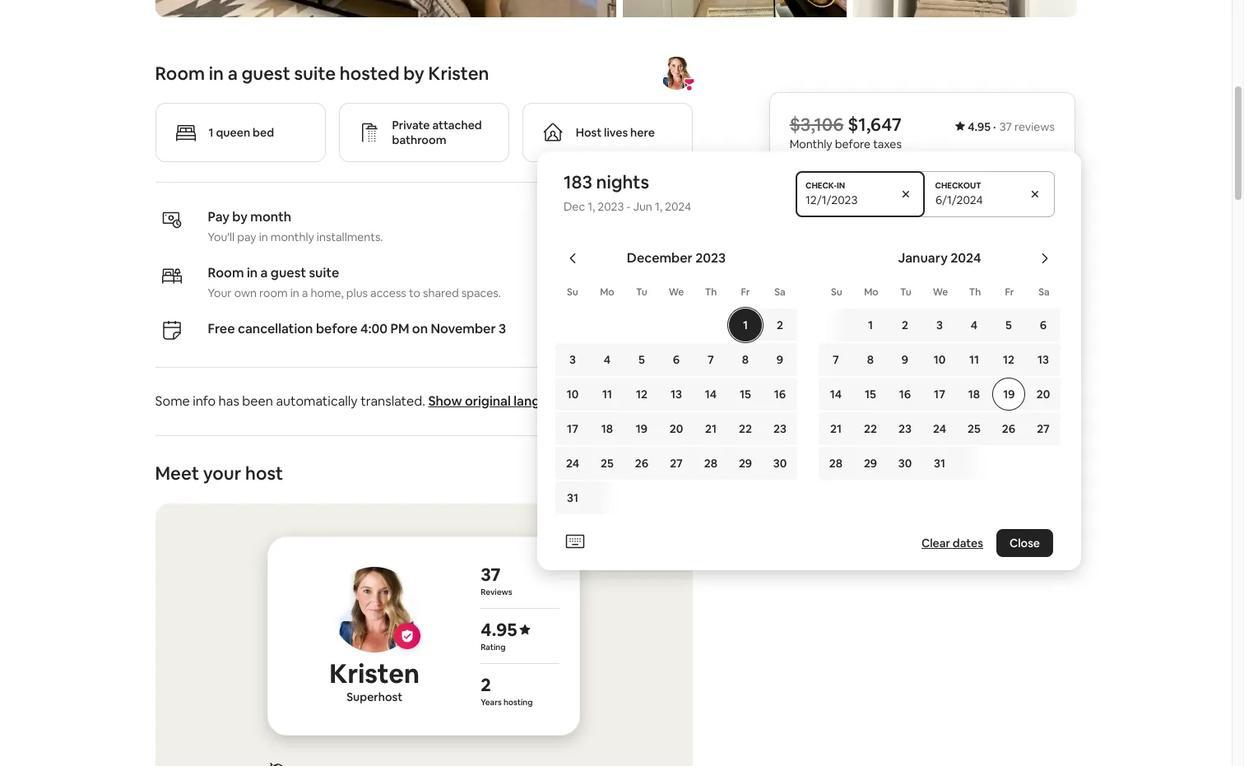 Task type: describe. For each thing, give the bounding box(es) containing it.
1 horizontal spatial 27 button
[[1027, 412, 1061, 445]]

yet
[[973, 329, 990, 344]]

0 horizontal spatial 4 button
[[591, 343, 625, 376]]

-
[[627, 199, 631, 214]]

home,
[[311, 285, 344, 300]]

0 vertical spatial 10 button
[[923, 343, 958, 376]]

in up own
[[247, 264, 258, 281]]

0 vertical spatial 26 button
[[992, 412, 1027, 445]]

host
[[245, 461, 283, 485]]

has
[[219, 392, 239, 410]]

0 horizontal spatial 18 button
[[591, 412, 625, 445]]

6/1/2024
[[933, 193, 981, 207]]

0 horizontal spatial 3
[[499, 320, 506, 337]]

28 for 1st the '28' button from the right
[[830, 456, 843, 471]]

$196
[[874, 404, 902, 421]]

5 for 5 button to the left
[[639, 352, 646, 367]]

10 for the bottommost 10 button
[[567, 387, 579, 402]]

2 7 button from the left
[[819, 343, 854, 376]]

1 vertical spatial 10 button
[[556, 378, 591, 411]]

1 vertical spatial 25 button
[[591, 447, 625, 480]]

your
[[208, 285, 232, 300]]

1 vertical spatial 27 button
[[660, 447, 694, 480]]

show original language button
[[428, 392, 571, 410]]

suite for your
[[309, 264, 339, 281]]

clear
[[922, 536, 951, 551]]

0 vertical spatial 6 button
[[1027, 309, 1061, 342]]

enjoy a good night's rest or leisurely morning in bed. image
[[155, 0, 616, 17]]

1 horizontal spatial 19
[[1004, 387, 1016, 402]]

kristen superhost
[[330, 657, 420, 704]]

own
[[234, 285, 257, 300]]

december 2023
[[628, 249, 727, 267]]

14 for 1st 14 button from the right
[[831, 387, 843, 402]]

access
[[370, 285, 407, 300]]

translated.
[[361, 392, 425, 410]]

attached
[[433, 117, 482, 132]]

0 vertical spatial 12
[[1004, 352, 1015, 367]]

37 reviews
[[481, 563, 512, 597]]

stay
[[790, 421, 815, 438]]

1 22 button from the left
[[729, 412, 763, 445]]

1 21 from the left
[[706, 421, 717, 436]]

monthly
[[790, 137, 833, 151]]

1 button for january 2024
[[822, 309, 889, 342]]

8 for first 8 button
[[743, 352, 750, 367]]

you
[[854, 421, 876, 438]]

27 for the bottom 27 button
[[671, 456, 683, 471]]

2 9 button from the left
[[889, 343, 923, 376]]

1 vertical spatial 17 button
[[556, 412, 591, 445]]

2024 inside 183 nights dec 1, 2023 - jun 1, 2024
[[666, 199, 692, 214]]

0 horizontal spatial 1
[[209, 125, 214, 140]]

pm
[[391, 320, 409, 337]]

in up queen
[[209, 61, 224, 84]]

2 15 from the left
[[866, 387, 877, 402]]

18 for the rightmost 18 button
[[969, 387, 981, 402]]

1 21 button from the left
[[694, 412, 729, 445]]

2 16 button from the left
[[889, 378, 923, 411]]

0 horizontal spatial 31 button
[[556, 482, 623, 514]]

january
[[899, 249, 949, 267]]

host
[[576, 125, 602, 140]]

0 horizontal spatial 17
[[568, 421, 579, 436]]

2 29 button from the left
[[854, 447, 889, 480]]

1 button for december 2023
[[729, 309, 763, 342]]

1 fr from the left
[[742, 286, 751, 299]]

1 horizontal spatial 31 button
[[923, 447, 990, 480]]

spaces.
[[462, 285, 501, 300]]

2 8 button from the left
[[854, 343, 889, 376]]

·
[[994, 119, 997, 134]]

room in a guest suite your own room in a home, plus access to shared spaces.
[[208, 264, 501, 300]]

room
[[259, 285, 288, 300]]

jun
[[634, 199, 653, 214]]

2 su from the left
[[832, 286, 843, 299]]

2 we from the left
[[934, 286, 949, 299]]

november
[[431, 320, 496, 337]]

reviews
[[481, 587, 512, 597]]

1 queen bed
[[209, 125, 274, 140]]

bathroom
[[392, 132, 447, 147]]

pay inside pay by month you'll pay in monthly installments.
[[237, 229, 257, 244]]

25 for 25 button to the top
[[969, 421, 982, 436]]

you'll
[[208, 229, 235, 244]]

11 for leftmost '11' button
[[603, 387, 613, 402]]

1 9 button from the left
[[763, 343, 798, 376]]

automatically
[[276, 392, 358, 410]]

1 horizontal spatial 5 button
[[992, 309, 1027, 342]]

language
[[514, 392, 571, 410]]

8 for first 8 button from right
[[868, 352, 875, 367]]

31 for 31 button to the right
[[935, 456, 946, 471]]

4.95 for 4.95
[[481, 618, 518, 641]]

1 vertical spatial 12 button
[[625, 378, 660, 411]]

6 for leftmost 6 button
[[674, 352, 680, 367]]

some info has been automatically translated. show original language
[[155, 392, 571, 410]]

december
[[628, 249, 693, 267]]

30 for 2nd 30 button from right
[[774, 456, 788, 471]]

1 horizontal spatial 17 button
[[923, 378, 958, 411]]

1 vertical spatial 12
[[637, 387, 648, 402]]

0 vertical spatial 17
[[935, 387, 946, 402]]

1 horizontal spatial 18 button
[[958, 378, 992, 411]]

years
[[481, 697, 502, 708]]

your left entire
[[924, 404, 951, 421]]

rating
[[481, 642, 506, 652]]

2 9 from the left
[[903, 352, 909, 367]]

1 horizontal spatial 1
[[744, 318, 749, 333]]

pay by month you'll pay in monthly installments.
[[208, 208, 383, 244]]

31 for the leftmost 31 button
[[568, 491, 579, 505]]

an
[[822, 404, 836, 421]]

month
[[251, 208, 292, 225]]

2 button for december 2023
[[763, 309, 798, 342]]

0 horizontal spatial 11 button
[[591, 378, 625, 411]]

$3,106 $1,647 monthly before taxes
[[790, 113, 903, 151]]

1 we from the left
[[669, 286, 685, 299]]

clear dates button
[[916, 529, 991, 557]]

your right with
[[933, 421, 960, 438]]

dates
[[954, 536, 984, 551]]

0 horizontal spatial 24
[[567, 456, 580, 471]]

calendar application
[[538, 232, 1245, 529]]

1 su from the left
[[568, 286, 579, 299]]

2023 inside 183 nights dec 1, 2023 - jun 1, 2024
[[598, 199, 625, 214]]

2 horizontal spatial a
[[302, 285, 308, 300]]

0 vertical spatial kristen
[[428, 61, 489, 84]]

2 tu from the left
[[901, 286, 912, 299]]

private attached bathroom
[[392, 117, 482, 147]]

2 years hosting
[[481, 673, 533, 708]]

1 15 from the left
[[741, 387, 752, 402]]

bank
[[963, 421, 993, 438]]

0 vertical spatial 24
[[934, 421, 947, 436]]

3 for the bottom 3 button
[[570, 352, 577, 367]]

0 vertical spatial 26
[[1003, 421, 1016, 436]]

1 horizontal spatial 24 button
[[923, 412, 958, 445]]

0 horizontal spatial 26
[[636, 456, 649, 471]]

guest for hosted
[[242, 61, 290, 84]]

4.95 · 37 reviews
[[969, 119, 1056, 134]]

2 for december 2023
[[778, 318, 784, 333]]

23 for 1st 23 button from the right
[[899, 421, 912, 436]]

2 fr from the left
[[1006, 286, 1015, 299]]

dec
[[564, 199, 586, 214]]

0 vertical spatial 4 button
[[958, 309, 992, 342]]

0 horizontal spatial 4
[[604, 352, 611, 367]]

host lives here
[[576, 125, 655, 140]]

0 horizontal spatial on
[[412, 320, 428, 337]]

1 vertical spatial 19 button
[[625, 412, 660, 445]]

2 1, from the left
[[656, 199, 663, 214]]

0 vertical spatial 37
[[1000, 119, 1013, 134]]

0 horizontal spatial 6 button
[[660, 343, 694, 376]]

your left host
[[203, 461, 241, 485]]

1 vertical spatial 26 button
[[625, 447, 660, 480]]

1 22 from the left
[[740, 421, 753, 436]]

2 30 button from the left
[[889, 447, 923, 480]]

183
[[564, 170, 593, 193]]

you
[[856, 329, 875, 344]]

hosting
[[504, 697, 533, 708]]

0 horizontal spatial kristen
[[330, 657, 420, 691]]

2 21 button from the left
[[819, 412, 854, 445]]

reserve
[[898, 287, 948, 305]]

1 horizontal spatial 13 button
[[1027, 343, 1061, 376]]

monthly
[[271, 229, 314, 244]]

lives
[[604, 125, 628, 140]]

room for room in a guest suite hosted by kristen
[[155, 61, 205, 84]]

1 sa from the left
[[775, 286, 786, 299]]

to
[[409, 285, 421, 300]]

in right room
[[290, 285, 299, 300]]

be
[[910, 329, 924, 344]]

free
[[208, 320, 235, 337]]

28 for first the '28' button
[[705, 456, 718, 471]]

close button
[[997, 529, 1054, 557]]

2 horizontal spatial 1
[[869, 318, 874, 333]]

save an extra $196 on your entire stay when you pay with your bank account.
[[790, 404, 993, 454]]

with
[[904, 421, 931, 438]]

1 mo from the left
[[601, 286, 615, 299]]

25 for bottom 25 button
[[601, 456, 614, 471]]

pay
[[208, 208, 230, 225]]

2 22 from the left
[[865, 421, 878, 436]]

suite for hosted
[[294, 61, 336, 84]]

meet
[[155, 461, 199, 485]]

1 vertical spatial 24 button
[[556, 447, 591, 480]]

1 horizontal spatial 3 button
[[923, 309, 958, 342]]

entire
[[953, 404, 989, 421]]

reviews
[[1015, 119, 1056, 134]]

0 horizontal spatial 19
[[637, 421, 648, 436]]

a for room in a guest suite hosted by kristen
[[228, 61, 238, 84]]

1 vertical spatial 3 button
[[556, 343, 591, 376]]

when
[[818, 421, 852, 438]]

1 horizontal spatial 12 button
[[992, 343, 1027, 376]]

0 horizontal spatial 20 button
[[660, 412, 694, 445]]

shared
[[423, 285, 459, 300]]

183 nights dec 1, 2023 - jun 1, 2024
[[564, 170, 692, 214]]

2 inside 2 years hosting
[[481, 673, 491, 696]]

extra
[[839, 404, 871, 421]]

nights
[[597, 170, 650, 193]]

2 button for january 2024
[[889, 309, 923, 342]]

$1,647
[[848, 113, 903, 136]]

2 22 button from the left
[[854, 412, 889, 445]]

1 7 button from the left
[[694, 343, 729, 376]]



Task type: vqa. For each thing, say whether or not it's contained in the screenshot.
Dec 15 – 21 century
no



Task type: locate. For each thing, give the bounding box(es) containing it.
4.95 left ·
[[969, 119, 992, 134]]

1 vertical spatial room
[[208, 264, 244, 281]]

3 right november
[[499, 320, 506, 337]]

2 mo from the left
[[865, 286, 879, 299]]

0 vertical spatial 2024
[[666, 199, 692, 214]]

1 horizontal spatial 2024
[[951, 249, 982, 267]]

1 28 from the left
[[705, 456, 718, 471]]

6 for the topmost 6 button
[[1041, 318, 1048, 333]]

pay right you
[[879, 421, 901, 438]]

0 vertical spatial 13 button
[[1027, 343, 1061, 376]]

th down december 2023
[[706, 286, 718, 299]]

1 horizontal spatial 11
[[970, 352, 980, 367]]

suite left hosted
[[294, 61, 336, 84]]

0 vertical spatial 11
[[970, 352, 980, 367]]

0 vertical spatial suite
[[294, 61, 336, 84]]

18 button
[[958, 378, 992, 411], [591, 412, 625, 445]]

7
[[708, 352, 715, 367], [834, 352, 840, 367]]

14 button
[[694, 378, 729, 411], [819, 378, 854, 411]]

2 2 button from the left
[[889, 309, 923, 342]]

30 for first 30 button from right
[[899, 456, 913, 471]]

11 button up entire
[[958, 343, 992, 376]]

2 vertical spatial a
[[302, 285, 308, 300]]

original
[[465, 392, 511, 410]]

0 horizontal spatial 10
[[567, 387, 579, 402]]

kristen user profile image
[[332, 568, 417, 653], [332, 568, 417, 653]]

1 30 button from the left
[[763, 447, 798, 480]]

reserve button
[[790, 277, 1056, 316]]

charged
[[926, 329, 971, 344]]

1 vertical spatial before
[[316, 320, 358, 337]]

2 sa from the left
[[1039, 286, 1051, 299]]

on right $196
[[905, 404, 921, 421]]

1 28 button from the left
[[694, 447, 729, 480]]

37 right ·
[[1000, 119, 1013, 134]]

0 vertical spatial 19
[[1004, 387, 1016, 402]]

a up room
[[261, 264, 268, 281]]

12/1/2023
[[800, 193, 852, 207]]

suite up home,
[[309, 264, 339, 281]]

on inside save an extra $196 on your entire stay when you pay with your bank account.
[[905, 404, 921, 421]]

free cancellation before 4:00 pm on november 3
[[208, 320, 506, 337]]

MM/DD/YYYY text field
[[806, 193, 887, 207]]

0 horizontal spatial 2023
[[598, 199, 625, 214]]

queen
[[216, 125, 250, 140]]

2 for january 2024
[[903, 318, 909, 333]]

1 16 button from the left
[[763, 378, 798, 411]]

3 right be
[[937, 318, 944, 333]]

tu
[[637, 286, 648, 299], [901, 286, 912, 299]]

1 1 button from the left
[[729, 309, 763, 342]]

2 23 from the left
[[899, 421, 912, 436]]

guest for your
[[271, 264, 306, 281]]

0 vertical spatial 19 button
[[992, 378, 1027, 411]]

0 horizontal spatial tu
[[637, 286, 648, 299]]

tu down january
[[901, 286, 912, 299]]

2 16 from the left
[[900, 387, 912, 402]]

Add date text field
[[936, 193, 1016, 207]]

january 2024
[[899, 249, 982, 267]]

1 horizontal spatial 25
[[969, 421, 982, 436]]

1 14 button from the left
[[694, 378, 729, 411]]

3
[[937, 318, 944, 333], [499, 320, 506, 337], [570, 352, 577, 367]]

1 8 button from the left
[[729, 343, 763, 376]]

2023
[[598, 199, 625, 214], [696, 249, 727, 267]]

0 horizontal spatial th
[[706, 286, 718, 299]]

20 button
[[1027, 378, 1061, 411], [660, 412, 694, 445]]

0 vertical spatial by
[[404, 61, 425, 84]]

1 2 button from the left
[[763, 309, 798, 342]]

2 horizontal spatial 2
[[903, 318, 909, 333]]

$3,106
[[790, 113, 844, 136]]

2 15 button from the left
[[854, 378, 889, 411]]

before
[[836, 137, 871, 151], [316, 320, 358, 337]]

meet your host
[[155, 461, 283, 485]]

a
[[228, 61, 238, 84], [261, 264, 268, 281], [302, 285, 308, 300]]

1 vertical spatial guest
[[271, 264, 306, 281]]

kristen is a superhost. image
[[683, 78, 696, 91]]

20 for leftmost 20 button
[[670, 421, 684, 436]]

13 for the rightmost 13 "button"
[[1038, 352, 1050, 367]]

21
[[706, 421, 717, 436], [831, 421, 843, 436]]

29 button down you
[[854, 447, 889, 480]]

1 horizontal spatial 14 button
[[819, 378, 854, 411]]

plus
[[346, 285, 368, 300]]

guest inside room in a guest suite your own room in a home, plus access to shared spaces.
[[271, 264, 306, 281]]

kristen down verified host image
[[330, 657, 420, 691]]

8 button
[[729, 343, 763, 376], [854, 343, 889, 376]]

7 button
[[694, 343, 729, 376], [819, 343, 854, 376]]

0 horizontal spatial 23 button
[[763, 412, 798, 445]]

suite
[[294, 61, 336, 84], [309, 264, 339, 281]]

2023 right the "december"
[[696, 249, 727, 267]]

3 button down 'reserve'
[[923, 309, 958, 342]]

14 for 2nd 14 button from right
[[706, 387, 718, 402]]

1 vertical spatial 26
[[636, 456, 649, 471]]

clear dates
[[922, 536, 984, 551]]

27 button
[[1027, 412, 1061, 445], [660, 447, 694, 480]]

1 29 button from the left
[[729, 447, 763, 480]]

10 for the topmost 10 button
[[934, 352, 946, 367]]

25 button
[[958, 412, 992, 445], [591, 447, 625, 480]]

1 vertical spatial 31 button
[[556, 482, 623, 514]]

1, right dec
[[588, 199, 596, 214]]

23 button left an
[[763, 412, 798, 445]]

pay inside save an extra $196 on your entire stay when you pay with your bank account.
[[879, 421, 901, 438]]

close
[[1010, 536, 1041, 551]]

in inside pay by month you'll pay in monthly installments.
[[259, 229, 268, 244]]

2
[[778, 318, 784, 333], [903, 318, 909, 333], [481, 673, 491, 696]]

1 vertical spatial pay
[[879, 421, 901, 438]]

0 horizontal spatial 15
[[741, 387, 752, 402]]

2 28 from the left
[[830, 456, 843, 471]]

1 vertical spatial kristen
[[330, 657, 420, 691]]

27 for right 27 button
[[1038, 421, 1051, 436]]

13 button
[[1027, 343, 1061, 376], [660, 378, 694, 411]]

0 horizontal spatial 11
[[603, 387, 613, 402]]

23 left stay
[[774, 421, 787, 436]]

private
[[392, 117, 430, 132]]

1 vertical spatial 24
[[567, 456, 580, 471]]

15 button up you
[[854, 378, 889, 411]]

1 horizontal spatial 29 button
[[854, 447, 889, 480]]

1 8 from the left
[[743, 352, 750, 367]]

2 21 from the left
[[831, 421, 843, 436]]

1 horizontal spatial 2023
[[696, 249, 727, 267]]

15 button left "save"
[[729, 378, 763, 411]]

1 30 from the left
[[774, 456, 788, 471]]

0 vertical spatial 5 button
[[992, 309, 1027, 342]]

1 horizontal spatial pay
[[879, 421, 901, 438]]

before inside $3,106 $1,647 monthly before taxes
[[836, 137, 871, 151]]

room for room in a guest suite your own room in a home, plus access to shared spaces.
[[208, 264, 244, 281]]

4 button
[[958, 309, 992, 342], [591, 343, 625, 376]]

4:00
[[361, 320, 388, 337]]

0 horizontal spatial 13 button
[[660, 378, 694, 411]]

0 horizontal spatial 8
[[743, 352, 750, 367]]

by
[[404, 61, 425, 84], [232, 208, 248, 225]]

7 for first '7' button from left
[[708, 352, 715, 367]]

2024 right jun
[[666, 199, 692, 214]]

1 horizontal spatial 26 button
[[992, 412, 1027, 445]]

1 1, from the left
[[588, 199, 596, 214]]

1 23 from the left
[[774, 421, 787, 436]]

1 horizontal spatial 19 button
[[992, 378, 1027, 411]]

2 14 from the left
[[831, 387, 843, 402]]

2023 inside calendar application
[[696, 249, 727, 267]]

29 button
[[729, 447, 763, 480], [854, 447, 889, 480]]

0 vertical spatial 25 button
[[958, 412, 992, 445]]

1 7 from the left
[[708, 352, 715, 367]]

17 button up with
[[923, 378, 958, 411]]

7 for 2nd '7' button from left
[[834, 352, 840, 367]]

0 horizontal spatial pay
[[237, 229, 257, 244]]

taxes
[[874, 137, 903, 151]]

0 horizontal spatial 7
[[708, 352, 715, 367]]

30 button down stay
[[763, 447, 798, 480]]

pay right you'll
[[237, 229, 257, 244]]

23 for 1st 23 button
[[774, 421, 787, 436]]

2 8 from the left
[[868, 352, 875, 367]]

0 horizontal spatial 30 button
[[763, 447, 798, 480]]

0 horizontal spatial 3 button
[[556, 343, 591, 376]]

th up yet at the top
[[970, 286, 982, 299]]

1 horizontal spatial 9
[[903, 352, 909, 367]]

1 horizontal spatial by
[[404, 61, 425, 84]]

2024 right january
[[951, 249, 982, 267]]

2 7 from the left
[[834, 352, 840, 367]]

0 horizontal spatial 9 button
[[763, 343, 798, 376]]

9 button up "save"
[[763, 343, 798, 376]]

23 right you
[[899, 421, 912, 436]]

2024 inside calendar application
[[951, 249, 982, 267]]

0 horizontal spatial 27 button
[[660, 447, 694, 480]]

0 vertical spatial 31
[[935, 456, 946, 471]]

1 vertical spatial 13
[[671, 387, 683, 402]]

th
[[706, 286, 718, 299], [970, 286, 982, 299]]

13 for leftmost 13 "button"
[[671, 387, 683, 402]]

1
[[209, 125, 214, 140], [744, 318, 749, 333], [869, 318, 874, 333]]

professional shampoo and conditioner and body gel are complimentary! image
[[853, 0, 1077, 17]]

verified host image
[[401, 630, 414, 643]]

by inside pay by month you'll pay in monthly installments.
[[232, 208, 248, 225]]

1 vertical spatial 10
[[567, 387, 579, 402]]

30
[[774, 456, 788, 471], [899, 456, 913, 471]]

1 14 from the left
[[706, 387, 718, 402]]

0 horizontal spatial 4.95
[[481, 618, 518, 641]]

1 horizontal spatial 16
[[900, 387, 912, 402]]

1 horizontal spatial 4.95
[[969, 119, 992, 134]]

1 horizontal spatial 11 button
[[958, 343, 992, 376]]

23 button
[[763, 412, 798, 445], [889, 412, 923, 445]]

1 horizontal spatial fr
[[1006, 286, 1015, 299]]

guest up bed in the top of the page
[[242, 61, 290, 84]]

1 15 button from the left
[[729, 378, 763, 411]]

room in a guest suite hosted by kristen
[[155, 61, 489, 84]]

pay
[[237, 229, 257, 244], [879, 421, 901, 438]]

1 23 button from the left
[[763, 412, 798, 445]]

24
[[934, 421, 947, 436], [567, 456, 580, 471]]

2 14 button from the left
[[819, 378, 854, 411]]

4.95 up rating
[[481, 618, 518, 641]]

2023 left -
[[598, 199, 625, 214]]

29 for 1st 29 button from right
[[865, 456, 878, 471]]

16 for second 16 button from left
[[900, 387, 912, 402]]

before down $1,647
[[836, 137, 871, 151]]

some
[[155, 392, 190, 410]]

26
[[1003, 421, 1016, 436], [636, 456, 649, 471]]

5 for the rightmost 5 button
[[1006, 318, 1013, 333]]

room inside room in a guest suite your own room in a home, plus access to shared spaces.
[[208, 264, 244, 281]]

0 horizontal spatial 27
[[671, 456, 683, 471]]

before down home,
[[316, 320, 358, 337]]

2 30 from the left
[[899, 456, 913, 471]]

30 button down with
[[889, 447, 923, 480]]

you won't be charged yet
[[856, 329, 990, 344]]

0 horizontal spatial 21
[[706, 421, 717, 436]]

0 horizontal spatial before
[[316, 320, 358, 337]]

in down month
[[259, 229, 268, 244]]

1 16 from the left
[[775, 387, 787, 402]]

1 th from the left
[[706, 286, 718, 299]]

1 29 from the left
[[740, 456, 753, 471]]

0 horizontal spatial 23
[[774, 421, 787, 436]]

kristen up the attached
[[428, 61, 489, 84]]

a for room in a guest suite your own room in a home, plus access to shared spaces.
[[261, 264, 268, 281]]

0 horizontal spatial 21 button
[[694, 412, 729, 445]]

1 horizontal spatial 23
[[899, 421, 912, 436]]

1 vertical spatial 17
[[568, 421, 579, 436]]

22 button right the when
[[854, 412, 889, 445]]

0 horizontal spatial 7 button
[[694, 343, 729, 376]]

a up queen
[[228, 61, 238, 84]]

3 up language on the bottom of page
[[570, 352, 577, 367]]

installments.
[[317, 229, 383, 244]]

24 down language on the bottom of page
[[567, 456, 580, 471]]

16 for 1st 16 button
[[775, 387, 787, 402]]

won't
[[878, 329, 908, 344]]

2 horizontal spatial 3
[[937, 318, 944, 333]]

by right the pay
[[232, 208, 248, 225]]

13
[[1038, 352, 1050, 367], [671, 387, 683, 402]]

25
[[969, 421, 982, 436], [601, 456, 614, 471]]

2 28 button from the left
[[819, 447, 854, 480]]

bed
[[253, 125, 274, 140]]

1 horizontal spatial on
[[905, 404, 921, 421]]

2 29 from the left
[[865, 456, 878, 471]]

we down january 2024 at the right top of page
[[934, 286, 949, 299]]

1 horizontal spatial 5
[[1006, 318, 1013, 333]]

16 button up stay
[[763, 378, 798, 411]]

11 down yet at the top
[[970, 352, 980, 367]]

30 button
[[763, 447, 798, 480], [889, 447, 923, 480]]

3 for right 3 button
[[937, 318, 944, 333]]

16 button
[[763, 378, 798, 411], [889, 378, 923, 411]]

3 button
[[923, 309, 958, 342], [556, 343, 591, 376]]

29 for 1st 29 button from the left
[[740, 456, 753, 471]]

1 horizontal spatial 4
[[972, 318, 978, 333]]

17 button
[[923, 378, 958, 411], [556, 412, 591, 445]]

1 vertical spatial 2023
[[696, 249, 727, 267]]

tu down the "december"
[[637, 286, 648, 299]]

37 inside 37 reviews
[[481, 563, 501, 586]]

9 button right you on the top right
[[889, 343, 923, 376]]

a left home,
[[302, 285, 308, 300]]

superhost
[[347, 690, 403, 704]]

0 vertical spatial 10
[[934, 352, 946, 367]]

11 right language on the bottom of page
[[603, 387, 613, 402]]

1 horizontal spatial 29
[[865, 456, 878, 471]]

0 horizontal spatial 15 button
[[729, 378, 763, 411]]

1 9 from the left
[[777, 352, 784, 367]]

11 for '11' button to the top
[[970, 352, 980, 367]]

19 button
[[992, 378, 1027, 411], [625, 412, 660, 445]]

cancellation
[[238, 320, 313, 337]]

we down december 2023
[[669, 286, 685, 299]]

11
[[970, 352, 980, 367], [603, 387, 613, 402]]

sa
[[775, 286, 786, 299], [1039, 286, 1051, 299]]

info
[[193, 392, 216, 410]]

29 button left account.
[[729, 447, 763, 480]]

0 vertical spatial 11 button
[[958, 343, 992, 376]]

1 horizontal spatial mo
[[865, 286, 879, 299]]

20 for the rightmost 20 button
[[1037, 387, 1051, 402]]

9
[[777, 352, 784, 367], [903, 352, 909, 367]]

24 right with
[[934, 421, 947, 436]]

kristen image
[[660, 56, 693, 89], [660, 56, 693, 89]]

24 button down language on the bottom of page
[[556, 447, 591, 480]]

1 horizontal spatial 17
[[935, 387, 946, 402]]

16 button up with
[[889, 378, 923, 411]]

1 horizontal spatial 37
[[1000, 119, 1013, 134]]

22 button left stay
[[729, 412, 763, 445]]

by right hosted
[[404, 61, 425, 84]]

22 right the when
[[865, 421, 878, 436]]

17 button down language on the bottom of page
[[556, 412, 591, 445]]

11 button right language on the bottom of page
[[591, 378, 625, 411]]

1 horizontal spatial 20 button
[[1027, 378, 1061, 411]]

22 left stay
[[740, 421, 753, 436]]

suite entry views image
[[623, 0, 847, 17]]

0 horizontal spatial 14 button
[[694, 378, 729, 411]]

23 button right you
[[889, 412, 923, 445]]

1 vertical spatial on
[[905, 404, 921, 421]]

here
[[631, 125, 655, 140]]

0 horizontal spatial 5 button
[[625, 343, 660, 376]]

1 horizontal spatial 6 button
[[1027, 309, 1061, 342]]

show
[[428, 392, 462, 410]]

6 button
[[1027, 309, 1061, 342], [660, 343, 694, 376]]

2 th from the left
[[970, 286, 982, 299]]

1 horizontal spatial 24
[[934, 421, 947, 436]]

4.95 for 4.95 · 37 reviews
[[969, 119, 992, 134]]

24 button left bank
[[923, 412, 958, 445]]

hosted
[[340, 61, 400, 84]]

2 1 button from the left
[[822, 309, 889, 342]]

31 button
[[923, 447, 990, 480], [556, 482, 623, 514]]

37 up reviews
[[481, 563, 501, 586]]

0 horizontal spatial 2
[[481, 673, 491, 696]]

save
[[790, 404, 819, 421]]

1 vertical spatial 20
[[670, 421, 684, 436]]

0 vertical spatial 25
[[969, 421, 982, 436]]

1 vertical spatial 6
[[674, 352, 680, 367]]

1 horizontal spatial 15 button
[[854, 378, 889, 411]]

1 horizontal spatial 30
[[899, 456, 913, 471]]

suite inside room in a guest suite your own room in a home, plus access to shared spaces.
[[309, 264, 339, 281]]

1 tu from the left
[[637, 286, 648, 299]]

18 for the leftmost 18 button
[[602, 421, 614, 436]]

1, right jun
[[656, 199, 663, 214]]

on right pm
[[412, 320, 428, 337]]

37
[[1000, 119, 1013, 134], [481, 563, 501, 586]]

3 button up language on the bottom of page
[[556, 343, 591, 376]]

2 23 button from the left
[[889, 412, 923, 445]]

1 horizontal spatial 21
[[831, 421, 843, 436]]

guest up room
[[271, 264, 306, 281]]



